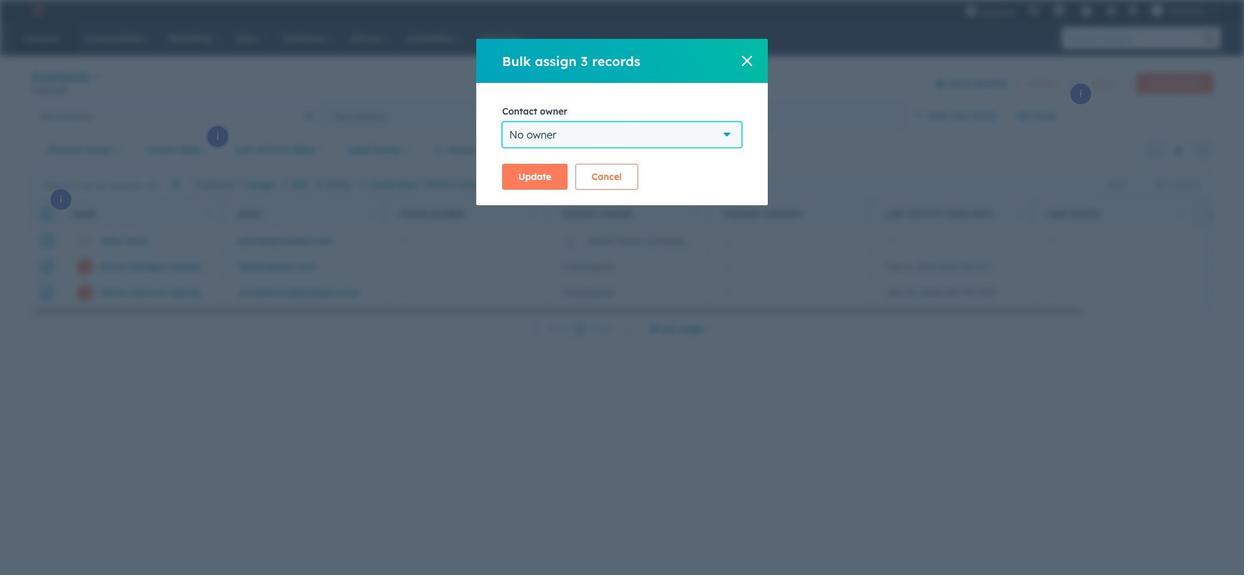 Task type: vqa. For each thing, say whether or not it's contained in the screenshot.
'tooltip'
no



Task type: describe. For each thing, give the bounding box(es) containing it.
press to sort. image for 5th press to sort. element from left
[[1016, 208, 1021, 217]]

Search name, phone, email addresses, or company search field
[[34, 173, 192, 197]]

press to sort. image for 3rd press to sort. element from right
[[692, 208, 697, 217]]

2 press to sort. element from the left
[[368, 208, 373, 219]]

Search HubSpot search field
[[1062, 27, 1199, 49]]

marketplaces image
[[1053, 6, 1065, 17]]

close image
[[742, 56, 752, 66]]

5 press to sort. element from the left
[[1016, 208, 1021, 219]]



Task type: locate. For each thing, give the bounding box(es) containing it.
press to sort. image for sixth press to sort. element from the left
[[1178, 208, 1183, 217]]

menu
[[959, 0, 1228, 21]]

3 press to sort. element from the left
[[530, 208, 535, 219]]

press to sort. image
[[530, 208, 535, 217], [692, 208, 697, 217], [1016, 208, 1021, 217], [1178, 208, 1183, 217]]

press to sort. image for fifth press to sort. element from right
[[368, 208, 373, 217]]

jacob simon image
[[1151, 5, 1163, 16]]

press to sort. image for 6th press to sort. element from right
[[206, 208, 211, 217]]

1 press to sort. image from the left
[[206, 208, 211, 217]]

1 press to sort. element from the left
[[206, 208, 211, 219]]

4 press to sort. image from the left
[[1178, 208, 1183, 217]]

2 press to sort. image from the left
[[692, 208, 697, 217]]

press to sort. image for 4th press to sort. element from right
[[530, 208, 535, 217]]

0 horizontal spatial press to sort. image
[[206, 208, 211, 217]]

1 horizontal spatial press to sort. image
[[368, 208, 373, 217]]

3 press to sort. image from the left
[[1016, 208, 1021, 217]]

press to sort. element
[[206, 208, 211, 219], [368, 208, 373, 219], [530, 208, 535, 219], [692, 208, 697, 219], [1016, 208, 1021, 219], [1178, 208, 1183, 219]]

2 press to sort. image from the left
[[368, 208, 373, 217]]

pagination navigation
[[523, 321, 641, 338]]

press to sort. image
[[206, 208, 211, 217], [368, 208, 373, 217]]

1 press to sort. image from the left
[[530, 208, 535, 217]]

6 press to sort. element from the left
[[1178, 208, 1183, 219]]

4 press to sort. element from the left
[[692, 208, 697, 219]]

column header
[[709, 200, 871, 228]]

banner
[[31, 66, 1213, 103]]



